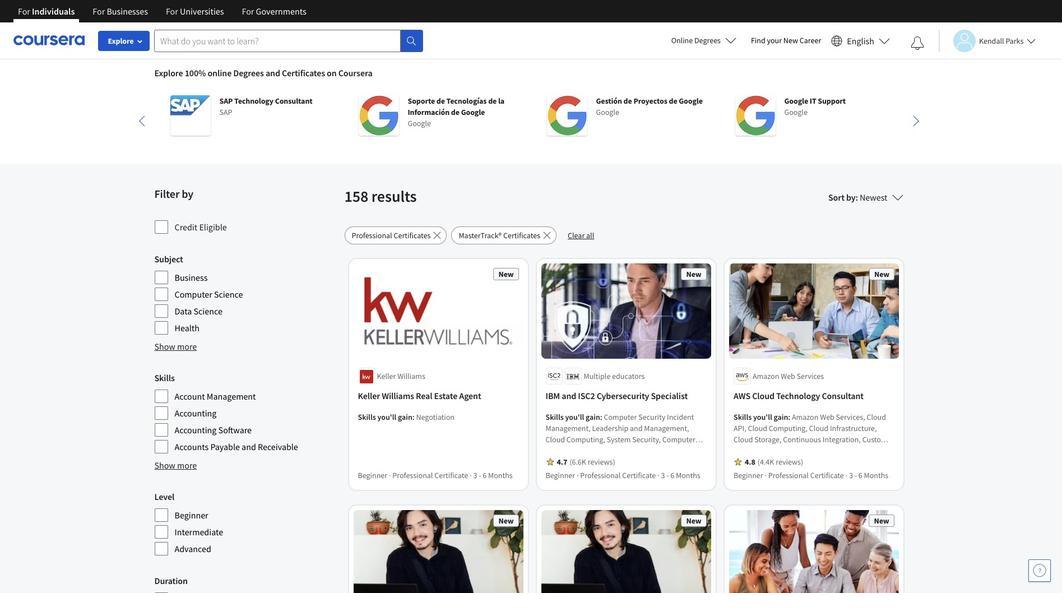 Task type: describe. For each thing, give the bounding box(es) containing it.
3 for ibm and isc2 cybersecurity specialist
[[661, 471, 665, 481]]

keller williams real estate agent
[[358, 391, 482, 402]]

your
[[768, 35, 782, 45]]

1 6 from the left
[[483, 471, 487, 481]]

new inside find your new career link
[[784, 35, 799, 45]]

find
[[752, 35, 766, 45]]

management
[[207, 391, 256, 402]]

keller williams
[[377, 372, 426, 382]]

skills you'll gain : for cloud
[[734, 412, 792, 423]]

google it support google
[[785, 96, 846, 117]]

ibm and isc2 cybersecurity specialist
[[546, 391, 688, 402]]

sort
[[829, 192, 845, 203]]

subject
[[155, 254, 183, 265]]

4 · from the left
[[658, 471, 660, 481]]

for governments
[[242, 6, 307, 17]]

career
[[800, 35, 822, 45]]

subject group
[[155, 252, 338, 335]]

by for filter
[[182, 187, 194, 201]]

support
[[818, 96, 846, 106]]

proyectos
[[634, 96, 668, 106]]

you'll for and
[[566, 412, 585, 423]]

aws cloud technology consultant link
[[734, 389, 895, 403]]

data
[[175, 306, 192, 317]]

skills you'll gain : negotiation
[[358, 412, 455, 423]]

specialist
[[651, 391, 688, 402]]

find your new career link
[[746, 34, 827, 48]]

more for health
[[177, 341, 197, 352]]

4.7
[[557, 457, 568, 467]]

results
[[372, 186, 417, 206]]

agent
[[460, 391, 482, 402]]

english
[[848, 35, 875, 46]]

real
[[416, 391, 433, 402]]

certificates for professional certificates
[[394, 231, 431, 241]]

2 horizontal spatial and
[[562, 391, 577, 402]]

skills for aws
[[734, 412, 752, 423]]

professional certificates button
[[345, 227, 447, 245]]

for for governments
[[242, 6, 254, 17]]

: for ibm and isc2 cybersecurity specialist
[[601, 412, 603, 423]]

level
[[155, 491, 175, 503]]

show notifications image
[[911, 36, 925, 50]]

mastertrack®
[[459, 231, 502, 241]]

accounts
[[175, 441, 209, 453]]

1 beginner · professional certificate · 3 - 6 months from the left
[[358, 471, 513, 481]]

coursera
[[339, 67, 373, 79]]

show more for health
[[155, 341, 197, 352]]

show more button for accounts payable and receivable
[[155, 459, 197, 472]]

explore button
[[98, 31, 150, 51]]

account
[[175, 391, 205, 402]]

show for accounts payable and receivable
[[155, 460, 175, 471]]

1 certificate from the left
[[435, 471, 469, 481]]

coursera image
[[13, 32, 85, 49]]

help center image
[[1034, 564, 1047, 578]]

kendall parks
[[980, 36, 1024, 46]]

(6.6k
[[570, 457, 587, 467]]

individuals
[[32, 6, 75, 17]]

6 · from the left
[[846, 471, 848, 481]]

you'll for cloud
[[754, 412, 772, 423]]

sap image
[[170, 95, 211, 136]]

find your new career
[[752, 35, 822, 45]]

negotiation
[[416, 412, 455, 423]]

2 sap from the top
[[220, 107, 232, 117]]

williams for keller williams
[[398, 372, 426, 382]]

: left 'newest'
[[856, 192, 859, 203]]

online degrees
[[672, 35, 721, 45]]

duration
[[155, 575, 188, 587]]

mastertrack® certificates button
[[452, 227, 557, 245]]

services
[[797, 372, 824, 382]]

1 horizontal spatial technology
[[777, 391, 820, 402]]

months for aws cloud technology consultant
[[864, 471, 889, 481]]

explore 100% online degrees and certificates on coursera
[[155, 67, 373, 79]]

1 - from the left
[[479, 471, 482, 481]]

tecnologías
[[447, 96, 487, 106]]

data science
[[175, 306, 223, 317]]

newest
[[860, 192, 888, 203]]

show more for accounts payable and receivable
[[155, 460, 197, 471]]

eligible
[[199, 222, 227, 233]]

gestión
[[596, 96, 623, 106]]

web
[[781, 372, 796, 382]]

technology inside sap technology consultant sap
[[234, 96, 274, 106]]

educators
[[613, 372, 645, 382]]

for for individuals
[[18, 6, 30, 17]]

account management
[[175, 391, 256, 402]]

5 · from the left
[[765, 471, 767, 481]]

clear all button
[[561, 227, 601, 245]]

cloud
[[753, 391, 775, 402]]

soporte
[[408, 96, 435, 106]]

accounts payable and receivable
[[175, 441, 298, 453]]

software
[[219, 425, 252, 436]]

by for sort
[[847, 192, 856, 203]]

certificate for ibm and isc2 cybersecurity specialist
[[623, 471, 656, 481]]

aws
[[734, 391, 751, 402]]

sap technology consultant sap
[[220, 96, 313, 117]]

amazon
[[753, 372, 780, 382]]

degrees inside "dropdown button"
[[695, 35, 721, 45]]

de up información
[[437, 96, 445, 106]]

3 for aws cloud technology consultant
[[849, 471, 853, 481]]

What do you want to learn? text field
[[154, 29, 401, 52]]

de right gestión
[[624, 96, 632, 106]]

amazon web services
[[753, 372, 824, 382]]

professional inside button
[[352, 231, 392, 241]]

for for businesses
[[93, 6, 105, 17]]

reviews) for isc2
[[588, 457, 616, 467]]

skills you'll gain : for and
[[546, 412, 604, 423]]

sort by : newest
[[829, 192, 888, 203]]

on
[[327, 67, 337, 79]]

de down tecnologías
[[451, 107, 460, 117]]

beginner · professional certificate · 3 - 6 months for ibm and isc2 cybersecurity specialist
[[546, 471, 701, 481]]

consultant inside sap technology consultant sap
[[275, 96, 313, 106]]

mastertrack® certificates
[[459, 231, 541, 241]]

keller for keller williams real estate agent
[[358, 391, 380, 402]]

accounting for accounting software
[[175, 425, 217, 436]]

google image for google
[[547, 95, 588, 136]]

all
[[587, 231, 595, 241]]

skills group
[[155, 371, 338, 454]]

business
[[175, 272, 208, 283]]

filter by
[[155, 187, 194, 201]]

accounting software
[[175, 425, 252, 436]]

skills inside group
[[155, 372, 175, 384]]

science for data science
[[194, 306, 223, 317]]

credit
[[175, 222, 198, 233]]

duration group
[[155, 574, 338, 593]]



Task type: locate. For each thing, give the bounding box(es) containing it.
2 horizontal spatial certificates
[[504, 231, 541, 241]]

1 horizontal spatial explore
[[155, 67, 183, 79]]

for for universities
[[166, 6, 178, 17]]

accounting up the accounts
[[175, 425, 217, 436]]

2 for from the left
[[93, 6, 105, 17]]

1 vertical spatial keller
[[358, 391, 380, 402]]

0 horizontal spatial skills you'll gain :
[[546, 412, 604, 423]]

1 show more button from the top
[[155, 340, 197, 353]]

0 horizontal spatial reviews)
[[588, 457, 616, 467]]

advanced
[[175, 543, 211, 555]]

(4.4k
[[758, 457, 775, 467]]

show more button down health
[[155, 340, 197, 353]]

1 horizontal spatial you'll
[[566, 412, 585, 423]]

reviews) right (4.4k at the right of the page
[[776, 457, 804, 467]]

3 6 from the left
[[859, 471, 863, 481]]

beginner · professional certificate · 3 - 6 months
[[358, 471, 513, 481], [546, 471, 701, 481], [734, 471, 889, 481]]

0 vertical spatial degrees
[[695, 35, 721, 45]]

technology down explore 100% online degrees and certificates on coursera
[[234, 96, 274, 106]]

6 for ibm and isc2 cybersecurity specialist
[[671, 471, 675, 481]]

google image
[[359, 95, 399, 136], [547, 95, 588, 136], [736, 95, 776, 136]]

intermediate
[[175, 527, 223, 538]]

1 vertical spatial sap
[[220, 107, 232, 117]]

you'll down keller williams real estate agent on the bottom left of the page
[[378, 412, 397, 423]]

show for health
[[155, 341, 175, 352]]

1 vertical spatial show more button
[[155, 459, 197, 472]]

explore for explore 100% online degrees and certificates on coursera
[[155, 67, 183, 79]]

certificates right 'mastertrack®'
[[504, 231, 541, 241]]

ibm and isc2 cybersecurity specialist link
[[546, 389, 707, 403]]

1 horizontal spatial certificate
[[623, 471, 656, 481]]

accounting down account
[[175, 408, 217, 419]]

cybersecurity
[[597, 391, 650, 402]]

payable
[[211, 441, 240, 453]]

1 horizontal spatial skills you'll gain :
[[734, 412, 792, 423]]

1 vertical spatial degrees
[[233, 67, 264, 79]]

degrees right online at the top right of page
[[695, 35, 721, 45]]

2 horizontal spatial certificate
[[811, 471, 844, 481]]

2 skills you'll gain : from the left
[[734, 412, 792, 423]]

beginner · professional certificate · 3 - 6 months for aws cloud technology consultant
[[734, 471, 889, 481]]

6 for aws cloud technology consultant
[[859, 471, 863, 481]]

online
[[672, 35, 693, 45]]

degrees right online
[[233, 67, 264, 79]]

sap right sap image
[[220, 107, 232, 117]]

more down health
[[177, 341, 197, 352]]

english button
[[827, 22, 895, 59]]

2 gain from the left
[[586, 412, 601, 423]]

0 horizontal spatial certificate
[[435, 471, 469, 481]]

0 vertical spatial show
[[155, 341, 175, 352]]

0 vertical spatial keller
[[377, 372, 396, 382]]

new
[[784, 35, 799, 45], [499, 269, 514, 279], [687, 269, 702, 279], [875, 269, 890, 279], [499, 516, 514, 526], [687, 516, 702, 526], [875, 516, 890, 526]]

: down aws cloud technology consultant
[[788, 412, 791, 423]]

skills for keller
[[358, 412, 376, 423]]

by right sort
[[847, 192, 856, 203]]

2 horizontal spatial gain
[[774, 412, 788, 423]]

businesses
[[107, 6, 148, 17]]

1 reviews) from the left
[[588, 457, 616, 467]]

0 vertical spatial show more
[[155, 341, 197, 352]]

·
[[389, 471, 391, 481], [470, 471, 472, 481], [577, 471, 579, 481], [658, 471, 660, 481], [765, 471, 767, 481], [846, 471, 848, 481]]

: down 'ibm and isc2 cybersecurity specialist'
[[601, 412, 603, 423]]

reviews)
[[588, 457, 616, 467], [776, 457, 804, 467]]

3 google image from the left
[[736, 95, 776, 136]]

keller williams real estate agent link
[[358, 389, 519, 403]]

3 · from the left
[[577, 471, 579, 481]]

1 sap from the top
[[220, 96, 233, 106]]

show down health
[[155, 341, 175, 352]]

gain down cloud
[[774, 412, 788, 423]]

1 show from the top
[[155, 341, 175, 352]]

2 certificate from the left
[[623, 471, 656, 481]]

google
[[679, 96, 703, 106], [785, 96, 809, 106], [461, 107, 485, 117], [596, 107, 620, 117], [785, 107, 808, 117], [408, 118, 431, 128]]

0 horizontal spatial gain
[[398, 412, 413, 423]]

for left 'universities'
[[166, 6, 178, 17]]

1 vertical spatial and
[[562, 391, 577, 402]]

science up data science
[[214, 289, 243, 300]]

3 gain from the left
[[774, 412, 788, 423]]

multiple educators
[[584, 372, 645, 382]]

months for ibm and isc2 cybersecurity specialist
[[676, 471, 701, 481]]

beginner inside "level" group
[[175, 510, 208, 521]]

0 vertical spatial sap
[[220, 96, 233, 106]]

2 horizontal spatial google image
[[736, 95, 776, 136]]

2 you'll from the left
[[566, 412, 585, 423]]

1 horizontal spatial degrees
[[695, 35, 721, 45]]

show more button for health
[[155, 340, 197, 353]]

1 vertical spatial explore
[[155, 67, 183, 79]]

1 horizontal spatial reviews)
[[776, 457, 804, 467]]

0 vertical spatial more
[[177, 341, 197, 352]]

1 horizontal spatial -
[[667, 471, 669, 481]]

1 horizontal spatial beginner · professional certificate · 3 - 6 months
[[546, 471, 701, 481]]

you'll down cloud
[[754, 412, 772, 423]]

0 vertical spatial technology
[[234, 96, 274, 106]]

4.7 (6.6k reviews)
[[557, 457, 616, 467]]

6
[[483, 471, 487, 481], [671, 471, 675, 481], [859, 471, 863, 481]]

certificates left on
[[282, 67, 325, 79]]

universities
[[180, 6, 224, 17]]

reviews) right (6.6k
[[588, 457, 616, 467]]

3 months from the left
[[864, 471, 889, 481]]

consultant down explore 100% online degrees and certificates on coursera
[[275, 96, 313, 106]]

keller for keller williams
[[377, 372, 396, 382]]

computer science
[[175, 289, 243, 300]]

- for aws cloud technology consultant
[[855, 471, 857, 481]]

keller up keller williams real estate agent on the bottom left of the page
[[377, 372, 396, 382]]

0 horizontal spatial consultant
[[275, 96, 313, 106]]

0 vertical spatial consultant
[[275, 96, 313, 106]]

1 horizontal spatial consultant
[[822, 391, 864, 402]]

: for keller williams real estate agent
[[413, 412, 415, 423]]

for businesses
[[93, 6, 148, 17]]

2 6 from the left
[[671, 471, 675, 481]]

0 horizontal spatial technology
[[234, 96, 274, 106]]

reviews) for technology
[[776, 457, 804, 467]]

2 show from the top
[[155, 460, 175, 471]]

2 google image from the left
[[547, 95, 588, 136]]

0 horizontal spatial beginner · professional certificate · 3 - 6 months
[[358, 471, 513, 481]]

computer
[[175, 289, 212, 300]]

1 3 from the left
[[474, 471, 477, 481]]

sap down online
[[220, 96, 233, 106]]

0 horizontal spatial explore
[[108, 36, 134, 46]]

keller
[[377, 372, 396, 382], [358, 391, 380, 402]]

0 vertical spatial explore
[[108, 36, 134, 46]]

0 horizontal spatial 3
[[474, 471, 477, 481]]

show more down health
[[155, 341, 197, 352]]

by
[[182, 187, 194, 201], [847, 192, 856, 203]]

you'll for williams
[[378, 412, 397, 423]]

more down the accounts
[[177, 460, 197, 471]]

2 reviews) from the left
[[776, 457, 804, 467]]

1 horizontal spatial google image
[[547, 95, 588, 136]]

1 more from the top
[[177, 341, 197, 352]]

you'll
[[378, 412, 397, 423], [566, 412, 585, 423], [754, 412, 772, 423]]

la
[[499, 96, 505, 106]]

1 vertical spatial show
[[155, 460, 175, 471]]

0 vertical spatial science
[[214, 289, 243, 300]]

None search field
[[154, 29, 423, 52]]

1 horizontal spatial gain
[[586, 412, 601, 423]]

1 show more from the top
[[155, 341, 197, 352]]

3 beginner · professional certificate · 3 - 6 months from the left
[[734, 471, 889, 481]]

it
[[810, 96, 817, 106]]

multiple
[[584, 372, 611, 382]]

de right proyectos
[[669, 96, 678, 106]]

keller inside keller williams real estate agent link
[[358, 391, 380, 402]]

2 accounting from the top
[[175, 425, 217, 436]]

professional
[[352, 231, 392, 241], [393, 471, 433, 481], [581, 471, 621, 481], [769, 471, 809, 481]]

1 horizontal spatial months
[[676, 471, 701, 481]]

clear
[[568, 231, 585, 241]]

williams up keller williams real estate agent on the bottom left of the page
[[398, 372, 426, 382]]

0 vertical spatial williams
[[398, 372, 426, 382]]

2 vertical spatial and
[[242, 441, 256, 453]]

0 horizontal spatial months
[[489, 471, 513, 481]]

soporte de tecnologías de la información de google google
[[408, 96, 505, 128]]

and down what do you want to learn? text box
[[266, 67, 280, 79]]

1 horizontal spatial 6
[[671, 471, 675, 481]]

explore down for businesses
[[108, 36, 134, 46]]

explore left 100%
[[155, 67, 183, 79]]

accounting
[[175, 408, 217, 419], [175, 425, 217, 436]]

158 results
[[345, 186, 417, 206]]

show up level
[[155, 460, 175, 471]]

2 - from the left
[[667, 471, 669, 481]]

0 horizontal spatial 6
[[483, 471, 487, 481]]

1 vertical spatial show more
[[155, 460, 197, 471]]

3 for from the left
[[166, 6, 178, 17]]

3 certificate from the left
[[811, 471, 844, 481]]

skills you'll gain : down cloud
[[734, 412, 792, 423]]

show more button down the accounts
[[155, 459, 197, 472]]

williams for keller williams real estate agent
[[382, 391, 414, 402]]

show more down the accounts
[[155, 460, 197, 471]]

0 vertical spatial show more button
[[155, 340, 197, 353]]

2 horizontal spatial 3
[[849, 471, 853, 481]]

0 horizontal spatial degrees
[[233, 67, 264, 79]]

1 months from the left
[[489, 471, 513, 481]]

accounting for accounting
[[175, 408, 217, 419]]

1 horizontal spatial certificates
[[394, 231, 431, 241]]

banner navigation
[[9, 0, 316, 22]]

1 you'll from the left
[[378, 412, 397, 423]]

governments
[[256, 6, 307, 17]]

certificates for mastertrack® certificates
[[504, 231, 541, 241]]

4.8 (4.4k reviews)
[[745, 457, 804, 467]]

1 vertical spatial williams
[[382, 391, 414, 402]]

keller down keller williams
[[358, 391, 380, 402]]

4 for from the left
[[242, 6, 254, 17]]

1 vertical spatial science
[[194, 306, 223, 317]]

0 horizontal spatial certificates
[[282, 67, 325, 79]]

consultant down services
[[822, 391, 864, 402]]

2 3 from the left
[[661, 471, 665, 481]]

certificate
[[435, 471, 469, 481], [623, 471, 656, 481], [811, 471, 844, 481]]

ibm
[[546, 391, 560, 402]]

certificate for aws cloud technology consultant
[[811, 471, 844, 481]]

1 horizontal spatial by
[[847, 192, 856, 203]]

2 horizontal spatial 6
[[859, 471, 863, 481]]

google image for información
[[359, 95, 399, 136]]

1 horizontal spatial and
[[266, 67, 280, 79]]

información
[[408, 107, 450, 117]]

skills you'll gain :
[[546, 412, 604, 423], [734, 412, 792, 423]]

2 horizontal spatial beginner · professional certificate · 3 - 6 months
[[734, 471, 889, 481]]

kendall
[[980, 36, 1005, 46]]

williams down keller williams
[[382, 391, 414, 402]]

1 · from the left
[[389, 471, 391, 481]]

2 · from the left
[[470, 471, 472, 481]]

1 google image from the left
[[359, 95, 399, 136]]

0 horizontal spatial google image
[[359, 95, 399, 136]]

health
[[175, 323, 200, 334]]

1 skills you'll gain : from the left
[[546, 412, 604, 423]]

professional certificates
[[352, 231, 431, 241]]

months
[[489, 471, 513, 481], [676, 471, 701, 481], [864, 471, 889, 481]]

100%
[[185, 67, 206, 79]]

1 vertical spatial more
[[177, 460, 197, 471]]

level group
[[155, 490, 338, 556]]

science down computer science
[[194, 306, 223, 317]]

0 vertical spatial accounting
[[175, 408, 217, 419]]

show more button
[[155, 340, 197, 353], [155, 459, 197, 472]]

for universities
[[166, 6, 224, 17]]

0 horizontal spatial you'll
[[378, 412, 397, 423]]

: for aws cloud technology consultant
[[788, 412, 791, 423]]

estate
[[434, 391, 458, 402]]

2 show more button from the top
[[155, 459, 197, 472]]

0 horizontal spatial by
[[182, 187, 194, 201]]

clear all
[[568, 231, 595, 241]]

for individuals
[[18, 6, 75, 17]]

3
[[474, 471, 477, 481], [661, 471, 665, 481], [849, 471, 853, 481]]

isc2
[[578, 391, 595, 402]]

2 months from the left
[[676, 471, 701, 481]]

1 accounting from the top
[[175, 408, 217, 419]]

and inside the skills group
[[242, 441, 256, 453]]

de left la
[[489, 96, 497, 106]]

gain down isc2
[[586, 412, 601, 423]]

skills for ibm
[[546, 412, 564, 423]]

by right filter
[[182, 187, 194, 201]]

and down software
[[242, 441, 256, 453]]

credit eligible
[[175, 222, 227, 233]]

1 vertical spatial accounting
[[175, 425, 217, 436]]

certificates
[[282, 67, 325, 79], [394, 231, 431, 241], [504, 231, 541, 241]]

2 horizontal spatial months
[[864, 471, 889, 481]]

1 horizontal spatial 3
[[661, 471, 665, 481]]

technology down the amazon web services
[[777, 391, 820, 402]]

gestión de proyectos de google google
[[596, 96, 703, 117]]

1 vertical spatial technology
[[777, 391, 820, 402]]

for
[[18, 6, 30, 17], [93, 6, 105, 17], [166, 6, 178, 17], [242, 6, 254, 17]]

1 gain from the left
[[398, 412, 413, 423]]

3 you'll from the left
[[754, 412, 772, 423]]

skills you'll gain : down isc2
[[546, 412, 604, 423]]

: left negotiation
[[413, 412, 415, 423]]

filter
[[155, 187, 180, 201]]

158
[[345, 186, 369, 206]]

for left individuals
[[18, 6, 30, 17]]

receivable
[[258, 441, 298, 453]]

2 horizontal spatial -
[[855, 471, 857, 481]]

4.8
[[745, 457, 756, 467]]

kendall parks button
[[939, 29, 1037, 52]]

and right 'ibm'
[[562, 391, 577, 402]]

certificates down results at left top
[[394, 231, 431, 241]]

for left businesses
[[93, 6, 105, 17]]

aws cloud technology consultant
[[734, 391, 864, 402]]

2 horizontal spatial you'll
[[754, 412, 772, 423]]

3 3 from the left
[[849, 471, 853, 481]]

online degrees button
[[663, 28, 746, 53]]

gain for isc2
[[586, 412, 601, 423]]

de
[[437, 96, 445, 106], [489, 96, 497, 106], [624, 96, 632, 106], [669, 96, 678, 106], [451, 107, 460, 117]]

2 show more from the top
[[155, 460, 197, 471]]

explore inside dropdown button
[[108, 36, 134, 46]]

0 horizontal spatial and
[[242, 441, 256, 453]]

-
[[479, 471, 482, 481], [667, 471, 669, 481], [855, 471, 857, 481]]

3 - from the left
[[855, 471, 857, 481]]

1 for from the left
[[18, 6, 30, 17]]

2 more from the top
[[177, 460, 197, 471]]

1 vertical spatial consultant
[[822, 391, 864, 402]]

for left governments at the left top of page
[[242, 6, 254, 17]]

gain for real
[[398, 412, 413, 423]]

more for accounts payable and receivable
[[177, 460, 197, 471]]

0 horizontal spatial -
[[479, 471, 482, 481]]

0 vertical spatial and
[[266, 67, 280, 79]]

parks
[[1006, 36, 1024, 46]]

gain for technology
[[774, 412, 788, 423]]

- for ibm and isc2 cybersecurity specialist
[[667, 471, 669, 481]]

you'll down isc2
[[566, 412, 585, 423]]

online
[[208, 67, 232, 79]]

2 beginner · professional certificate · 3 - 6 months from the left
[[546, 471, 701, 481]]

explore for explore
[[108, 36, 134, 46]]

science
[[214, 289, 243, 300], [194, 306, 223, 317]]

gain down keller williams real estate agent on the bottom left of the page
[[398, 412, 413, 423]]

science for computer science
[[214, 289, 243, 300]]

more
[[177, 341, 197, 352], [177, 460, 197, 471]]



Task type: vqa. For each thing, say whether or not it's contained in the screenshot.
Williams's you'll
yes



